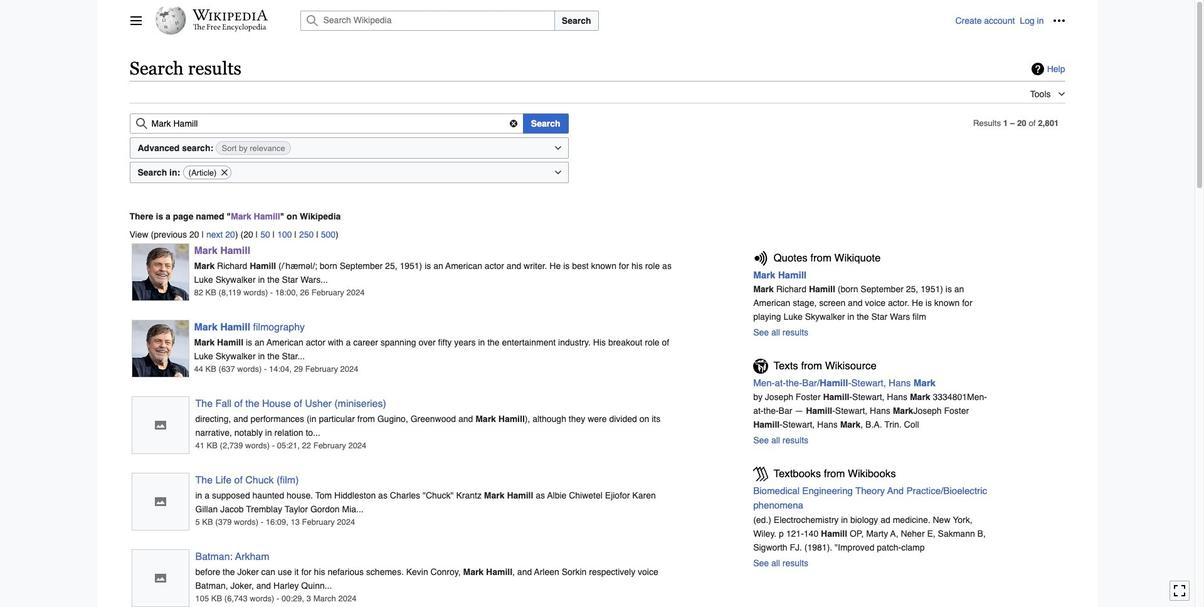 Task type: vqa. For each thing, say whether or not it's contained in the screenshot.
in in the Personal tools navigation
no



Task type: locate. For each thing, give the bounding box(es) containing it.
thumbnail for mark hamill filmography image
[[131, 320, 189, 378]]

logowikisource image
[[753, 359, 768, 374]]

log in and more options image
[[1053, 14, 1065, 27]]

remove image
[[220, 166, 229, 179]]

fullscreen image
[[1173, 585, 1186, 597]]

main content
[[124, 56, 1070, 607]]

personal tools navigation
[[955, 11, 1069, 31]]

None search field
[[285, 11, 955, 31]]

wikipedia image
[[192, 9, 267, 21]]

Search Wikipedia search field
[[300, 11, 555, 31]]

logowikibooks image
[[753, 466, 768, 482]]

None search field
[[130, 113, 524, 133]]

menu image
[[130, 14, 142, 27]]



Task type: describe. For each thing, give the bounding box(es) containing it.
thumbnail for mark hamill image
[[131, 243, 189, 301]]

logowikiquote image
[[753, 251, 768, 266]]

the free encyclopedia image
[[193, 24, 267, 32]]



